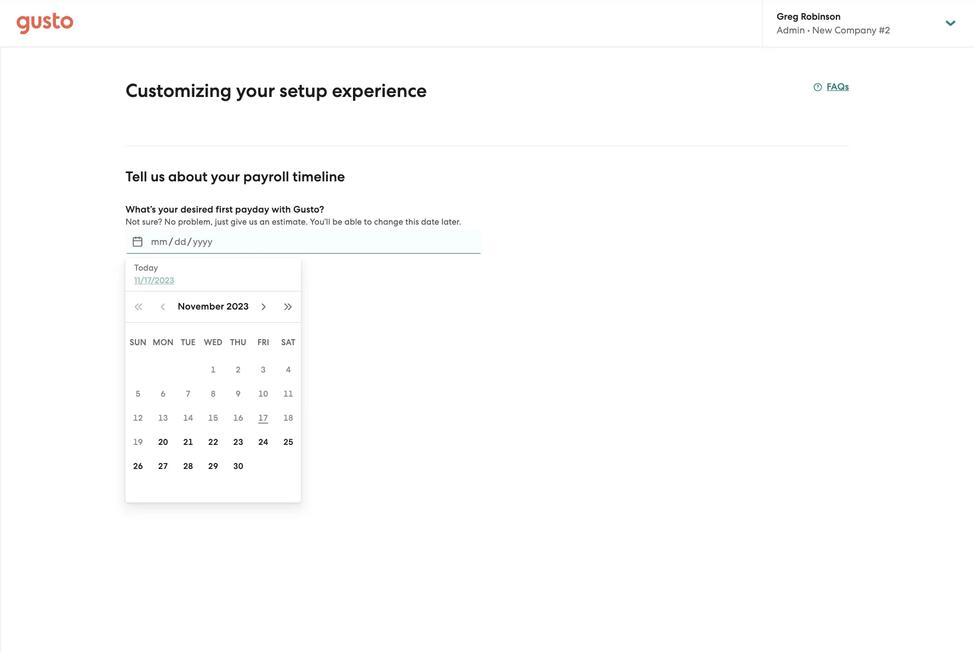 Task type: locate. For each thing, give the bounding box(es) containing it.
desired
[[181, 204, 214, 216]]

26 button
[[126, 455, 151, 479]]

greg
[[777, 11, 799, 22]]

18
[[284, 414, 294, 423]]

home image
[[16, 12, 74, 34]]

15 button
[[201, 406, 226, 431]]

with
[[272, 204, 291, 216]]

/ down problem,
[[188, 236, 192, 247]]

cell inside november 2023 grid
[[126, 358, 151, 382]]

company
[[835, 25, 877, 36]]

/ down no
[[169, 236, 173, 247]]

15
[[208, 414, 218, 423]]

what's your desired first payday with gusto? not sure? no problem, just give us an estimate. you'll be able to change this date later.
[[126, 204, 462, 227]]

cell
[[126, 358, 151, 382]]

2 button
[[226, 358, 251, 382]]

today
[[134, 263, 158, 273]]

0 vertical spatial your
[[236, 80, 275, 102]]

tell
[[126, 168, 147, 185]]

mon
[[153, 338, 174, 348]]

24
[[259, 438, 268, 448]]

your for setup
[[236, 80, 275, 102]]

1 / from the left
[[169, 236, 173, 247]]

1 horizontal spatial /
[[188, 236, 192, 247]]

28
[[183, 462, 193, 472]]

14
[[183, 414, 193, 423]]

20 button
[[151, 431, 176, 455]]

november 2023
[[178, 301, 249, 313]]

29
[[208, 462, 218, 472]]

your up first
[[211, 168, 240, 185]]

faqs button
[[814, 81, 850, 94]]

your inside what's your desired first payday with gusto? not sure? no problem, just give us an estimate. you'll be able to change this date later.
[[158, 204, 178, 216]]

be
[[333, 217, 343, 227]]

us right tell
[[151, 168, 165, 185]]

19 button
[[126, 431, 151, 455]]

/
[[169, 236, 173, 247], [188, 236, 192, 247]]

23 button
[[226, 431, 251, 455]]

1 button
[[201, 358, 226, 382]]

16
[[233, 414, 243, 423]]

17 button
[[251, 406, 276, 431]]

14 button
[[176, 406, 201, 431]]

27 button
[[151, 455, 176, 479]]

your up no
[[158, 204, 178, 216]]

your
[[236, 80, 275, 102], [211, 168, 240, 185], [158, 204, 178, 216]]

change
[[374, 217, 404, 227]]

4
[[286, 365, 291, 375]]

customizing
[[126, 80, 232, 102]]

6 button
[[151, 382, 176, 406]]

november 2023 grid
[[126, 327, 301, 503]]

1 vertical spatial your
[[211, 168, 240, 185]]

not
[[126, 217, 140, 227]]

0 horizontal spatial us
[[151, 168, 165, 185]]

12
[[133, 414, 143, 423]]

back
[[139, 308, 160, 320]]

10 button
[[251, 382, 276, 406]]

wed
[[204, 338, 223, 348]]

30
[[233, 462, 243, 472]]

setup
[[280, 80, 328, 102]]

0 horizontal spatial /
[[169, 236, 173, 247]]

2 vertical spatial your
[[158, 204, 178, 216]]

1 vertical spatial us
[[249, 217, 258, 227]]

your left setup
[[236, 80, 275, 102]]

Year (yyyy) field
[[192, 233, 214, 251]]

thu
[[230, 338, 247, 348]]

6
[[161, 389, 166, 399]]

3
[[261, 365, 266, 375]]

us left an on the left top
[[249, 217, 258, 227]]

21
[[183, 438, 193, 448]]

19
[[133, 438, 143, 448]]

8 button
[[201, 382, 226, 406]]

estimate.
[[272, 217, 308, 227]]

Month (mm) field
[[150, 233, 169, 251]]

choose date dialog
[[126, 258, 301, 503]]

able
[[345, 217, 362, 227]]

problem,
[[178, 217, 213, 227]]

2
[[236, 365, 241, 375]]

18 button
[[276, 406, 301, 431]]

faqs
[[827, 81, 850, 93]]

1 horizontal spatial us
[[249, 217, 258, 227]]

•
[[808, 25, 811, 36]]

4 button
[[276, 358, 301, 382]]

just
[[215, 217, 229, 227]]

1
[[211, 365, 216, 375]]

7 button
[[176, 382, 201, 406]]

payroll
[[243, 168, 289, 185]]

7
[[186, 389, 191, 399]]



Task type: vqa. For each thing, say whether or not it's contained in the screenshot.


Task type: describe. For each thing, give the bounding box(es) containing it.
about
[[168, 168, 208, 185]]

16 button
[[226, 406, 251, 431]]

sat
[[281, 338, 296, 348]]

9
[[236, 389, 241, 399]]

timeline
[[293, 168, 345, 185]]

2 / from the left
[[188, 236, 192, 247]]

13 button
[[151, 406, 176, 431]]

to
[[364, 217, 372, 227]]

2023
[[227, 301, 249, 313]]

23
[[233, 438, 243, 448]]

november 2023 element
[[178, 301, 249, 314]]

10
[[259, 389, 268, 399]]

11
[[284, 389, 294, 399]]

20
[[158, 438, 168, 448]]

sure?
[[142, 217, 162, 227]]

13
[[158, 414, 168, 423]]

what's
[[126, 204, 156, 216]]

28 button
[[176, 455, 201, 479]]

27
[[158, 462, 168, 472]]

21 button
[[176, 431, 201, 455]]

Day (dd) field
[[173, 233, 188, 251]]

17
[[259, 414, 268, 423]]

this
[[406, 217, 419, 227]]

9 button
[[226, 382, 251, 406]]

customizing your setup experience
[[126, 80, 427, 102]]

8
[[211, 389, 216, 399]]

5
[[136, 389, 141, 399]]

25 button
[[276, 431, 301, 455]]

12 button
[[126, 406, 151, 431]]

sun
[[130, 338, 147, 348]]

no
[[164, 217, 176, 227]]

#2
[[879, 25, 891, 36]]

29 button
[[201, 455, 226, 479]]

gusto?
[[293, 204, 324, 216]]

greg robinson admin • new company #2
[[777, 11, 891, 36]]

25
[[284, 438, 294, 448]]

an
[[260, 217, 270, 227]]

experience
[[332, 80, 427, 102]]

your for desired
[[158, 204, 178, 216]]

first
[[216, 204, 233, 216]]

22 button
[[201, 431, 226, 455]]

admin
[[777, 25, 806, 36]]

fri
[[258, 338, 269, 348]]

5 button
[[126, 382, 151, 406]]

0 vertical spatial us
[[151, 168, 165, 185]]

back button
[[126, 301, 174, 327]]

payday
[[235, 204, 270, 216]]

22
[[208, 438, 218, 448]]

tell us about your payroll timeline
[[126, 168, 345, 185]]

november
[[178, 301, 224, 313]]

give
[[231, 217, 247, 227]]

tue
[[181, 338, 196, 348]]

26
[[133, 462, 143, 472]]

you'll
[[310, 217, 331, 227]]

3 button
[[251, 358, 276, 382]]

30 button
[[226, 455, 251, 479]]

date
[[421, 217, 440, 227]]

24 button
[[251, 431, 276, 455]]

new
[[813, 25, 833, 36]]

later.
[[442, 217, 462, 227]]

us inside what's your desired first payday with gusto? not sure? no problem, just give us an estimate. you'll be able to change this date later.
[[249, 217, 258, 227]]

11 button
[[276, 382, 301, 406]]



